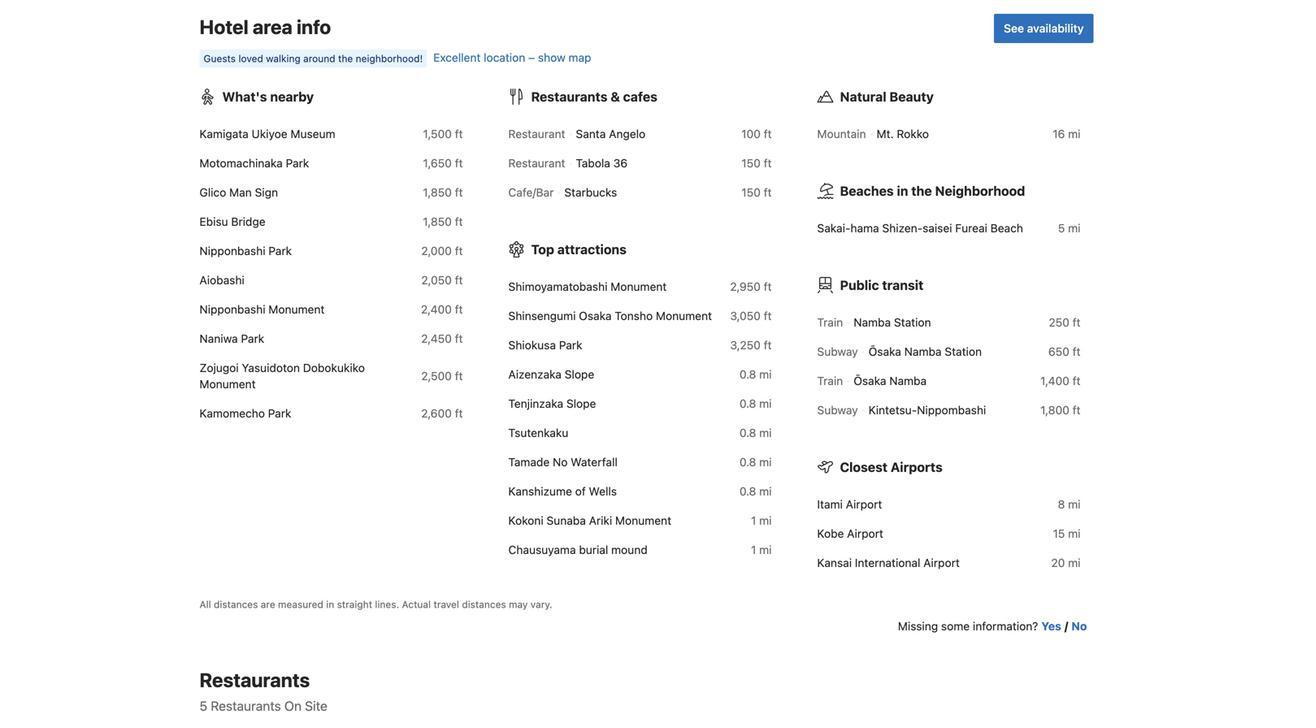 Task type: describe. For each thing, give the bounding box(es) containing it.
shimoyamatobashi
[[509, 280, 608, 294]]

restaurants for restaurants & cafes
[[531, 89, 608, 105]]

tabola
[[576, 157, 611, 170]]

namba for ōsaka namba station
[[905, 345, 942, 359]]

missing
[[898, 620, 939, 634]]

park for shiokusa park
[[559, 339, 583, 352]]

2,600
[[421, 407, 452, 420]]

1 for chausuyama burial mound
[[751, 544, 757, 557]]

2,000 ft
[[421, 244, 463, 258]]

2,600 ft
[[421, 407, 463, 420]]

0.8 for tsutenkaku
[[740, 427, 757, 440]]

2,050 ft
[[422, 274, 463, 287]]

airport for kobe airport
[[847, 527, 884, 541]]

mi for kobe
[[1069, 527, 1081, 541]]

1,400 ft
[[1041, 375, 1081, 388]]

5 inside restaurants 5 restaurants on site
[[200, 699, 207, 714]]

1,500 ft
[[423, 127, 463, 141]]

location
[[484, 51, 526, 64]]

glico
[[200, 186, 226, 199]]

kamomecho
[[200, 407, 265, 420]]

guests
[[204, 53, 236, 64]]

1 vertical spatial no
[[1072, 620, 1088, 634]]

mi for tenjinzaka
[[760, 397, 772, 411]]

namba for ōsaka namba
[[890, 375, 927, 388]]

zojugoi
[[200, 362, 239, 375]]

dobokukiko
[[303, 362, 365, 375]]

20 mi
[[1052, 557, 1081, 570]]

slope for tenjinzaka slope
[[567, 397, 596, 411]]

0.8 for kanshizume of wells
[[740, 485, 757, 499]]

kamigata ukiyoe museum
[[200, 127, 336, 141]]

0 horizontal spatial the
[[338, 53, 353, 64]]

motomachinaka
[[200, 157, 283, 170]]

availability
[[1028, 22, 1084, 35]]

subway for kintetsu-nippombashi
[[818, 404, 858, 417]]

kanshizume
[[509, 485, 572, 499]]

kamigata
[[200, 127, 249, 141]]

monument up 'yasuidoton'
[[269, 303, 325, 316]]

ōsaka for ōsaka namba station
[[869, 345, 902, 359]]

aizenzaka slope
[[509, 368, 595, 381]]

shizen-
[[883, 222, 923, 235]]

fureai
[[956, 222, 988, 235]]

excellent
[[434, 51, 481, 64]]

2,000
[[421, 244, 452, 258]]

15 mi
[[1053, 527, 1081, 541]]

naniwa park
[[200, 332, 264, 346]]

hotel
[[200, 16, 249, 38]]

15
[[1053, 527, 1066, 541]]

2,400
[[421, 303, 452, 316]]

of
[[575, 485, 586, 499]]

what's
[[222, 89, 267, 105]]

2 vertical spatial airport
[[924, 557, 960, 570]]

0.8 mi for tsutenkaku
[[740, 427, 772, 440]]

park for motomachinaka park
[[286, 157, 309, 170]]

150 for tabola 36
[[742, 157, 761, 170]]

nippombashi
[[917, 404, 987, 417]]

neighborhood
[[936, 183, 1026, 199]]

shimoyamatobashi monument
[[509, 280, 667, 294]]

shinsengumi
[[509, 309, 576, 323]]

some
[[942, 620, 970, 634]]

yes
[[1042, 620, 1062, 634]]

bridge
[[231, 215, 266, 229]]

closest
[[840, 460, 888, 475]]

vary.
[[531, 599, 553, 611]]

slope for aizenzaka slope
[[565, 368, 595, 381]]

santa angelo
[[576, 127, 646, 141]]

250 ft
[[1049, 316, 1081, 329]]

top attractions
[[531, 242, 627, 257]]

walking
[[266, 53, 301, 64]]

beauty
[[890, 89, 934, 105]]

monument for tonsho
[[656, 309, 712, 323]]

0.8 mi for kanshizume of wells
[[740, 485, 772, 499]]

around
[[303, 53, 336, 64]]

1,800
[[1041, 404, 1070, 417]]

excellent location – show map link
[[434, 51, 592, 64]]

1,850 for glico man sign
[[423, 186, 452, 199]]

2,050
[[422, 274, 452, 287]]

top
[[531, 242, 554, 257]]

tamade
[[509, 456, 550, 469]]

nipponbashi park
[[200, 244, 292, 258]]

measured
[[278, 599, 324, 611]]

information?
[[973, 620, 1039, 634]]

area
[[253, 16, 293, 38]]

kobe airport
[[818, 527, 884, 541]]

restaurants & cafes
[[531, 89, 658, 105]]

mi for kanshizume
[[760, 485, 772, 499]]

tamade no waterfall
[[509, 456, 618, 469]]

yasuidoton
[[242, 362, 300, 375]]

saisei
[[923, 222, 953, 235]]

0.8 for aizenzaka slope
[[740, 368, 757, 381]]

missing some information? yes / no
[[898, 620, 1088, 634]]

mt.
[[877, 127, 894, 141]]

0 vertical spatial station
[[894, 316, 932, 329]]

tenjinzaka
[[509, 397, 564, 411]]

1 horizontal spatial the
[[912, 183, 932, 199]]

3,250 ft
[[731, 339, 772, 352]]

all
[[200, 599, 211, 611]]

1,850 ft for ebisu bridge
[[423, 215, 463, 229]]

150 ft for tabola 36
[[742, 157, 772, 170]]

man
[[229, 186, 252, 199]]

2 distances from the left
[[462, 599, 506, 611]]

0.8 mi for tenjinzaka slope
[[740, 397, 772, 411]]

20
[[1052, 557, 1066, 570]]

travel
[[434, 599, 459, 611]]

kintetsu-
[[869, 404, 917, 417]]

motomachinaka park
[[200, 157, 309, 170]]

zojugoi yasuidoton dobokukiko monument
[[200, 362, 365, 391]]

wells
[[589, 485, 617, 499]]

8 mi
[[1058, 498, 1081, 512]]

on
[[285, 699, 302, 714]]

2,500
[[422, 370, 452, 383]]

1 for kokoni sunaba ariki monument
[[751, 514, 757, 528]]



Task type: locate. For each thing, give the bounding box(es) containing it.
see availability button
[[995, 14, 1094, 43]]

0 vertical spatial 1 mi
[[751, 514, 772, 528]]

1,850 ft for glico man sign
[[423, 186, 463, 199]]

2 150 ft from the top
[[742, 186, 772, 199]]

restaurant left santa in the top of the page
[[509, 127, 566, 141]]

airport for itami airport
[[846, 498, 883, 512]]

150 ft
[[742, 157, 772, 170], [742, 186, 772, 199]]

park down nipponbashi monument
[[241, 332, 264, 346]]

1,850
[[423, 186, 452, 199], [423, 215, 452, 229]]

subway up 'ōsaka namba'
[[818, 345, 858, 359]]

2 0.8 mi from the top
[[740, 397, 772, 411]]

the right around on the left top
[[338, 53, 353, 64]]

no button
[[1072, 619, 1088, 635]]

1 mi for kokoni sunaba ariki monument
[[751, 514, 772, 528]]

0 vertical spatial 5
[[1059, 222, 1066, 235]]

naniwa
[[200, 332, 238, 346]]

0 vertical spatial airport
[[846, 498, 883, 512]]

100
[[742, 127, 761, 141]]

what's nearby
[[222, 89, 314, 105]]

park up aizenzaka slope
[[559, 339, 583, 352]]

8
[[1058, 498, 1066, 512]]

nipponbashi up naniwa park at the top of page
[[200, 303, 266, 316]]

map
[[569, 51, 592, 64]]

airport down itami airport
[[847, 527, 884, 541]]

1 vertical spatial namba
[[905, 345, 942, 359]]

subway for ōsaka namba station
[[818, 345, 858, 359]]

150 for starbucks
[[742, 186, 761, 199]]

1,850 down 1,650
[[423, 186, 452, 199]]

station up "ōsaka namba station"
[[894, 316, 932, 329]]

1 nipponbashi from the top
[[200, 244, 266, 258]]

1 mi left the kansai
[[751, 544, 772, 557]]

0.8 mi for tamade no waterfall
[[740, 456, 772, 469]]

nipponbashi for nipponbashi park
[[200, 244, 266, 258]]

park for kamomecho park
[[268, 407, 291, 420]]

150 ft for starbucks
[[742, 186, 772, 199]]

1,850 ft up 2,000 ft
[[423, 215, 463, 229]]

0 horizontal spatial station
[[894, 316, 932, 329]]

1 vertical spatial 1,850
[[423, 215, 452, 229]]

1 mi for chausuyama burial mound
[[751, 544, 772, 557]]

0 vertical spatial 150 ft
[[742, 157, 772, 170]]

mi for tamade
[[760, 456, 772, 469]]

0.8 mi
[[740, 368, 772, 381], [740, 397, 772, 411], [740, 427, 772, 440], [740, 456, 772, 469], [740, 485, 772, 499]]

monument right tonsho
[[656, 309, 712, 323]]

1,850 for ebisu bridge
[[423, 215, 452, 229]]

mi
[[1069, 127, 1081, 141], [1069, 222, 1081, 235], [760, 368, 772, 381], [760, 397, 772, 411], [760, 427, 772, 440], [760, 456, 772, 469], [760, 485, 772, 499], [1069, 498, 1081, 512], [760, 514, 772, 528], [1069, 527, 1081, 541], [760, 544, 772, 557], [1069, 557, 1081, 570]]

namba down namba station
[[905, 345, 942, 359]]

0.8 for tenjinzaka slope
[[740, 397, 757, 411]]

1 mi left kobe
[[751, 514, 772, 528]]

1 1,850 ft from the top
[[423, 186, 463, 199]]

1
[[751, 514, 757, 528], [751, 544, 757, 557]]

0 vertical spatial subway
[[818, 345, 858, 359]]

0.8 for tamade no waterfall
[[740, 456, 757, 469]]

tonsho
[[615, 309, 653, 323]]

lines.
[[375, 599, 399, 611]]

distances right all
[[214, 599, 258, 611]]

0 vertical spatial the
[[338, 53, 353, 64]]

1,650 ft
[[423, 157, 463, 170]]

no right the /
[[1072, 620, 1088, 634]]

1 horizontal spatial distances
[[462, 599, 506, 611]]

0 vertical spatial slope
[[565, 368, 595, 381]]

itami
[[818, 498, 843, 512]]

2,450
[[421, 332, 452, 346]]

airports
[[891, 460, 943, 475]]

1 vertical spatial ōsaka
[[854, 375, 887, 388]]

burial
[[579, 544, 608, 557]]

2 150 from the top
[[742, 186, 761, 199]]

1 vertical spatial subway
[[818, 404, 858, 417]]

glico man sign
[[200, 186, 278, 199]]

hotel area info
[[200, 16, 331, 38]]

1 vertical spatial 150 ft
[[742, 186, 772, 199]]

mi for aizenzaka
[[760, 368, 772, 381]]

1 horizontal spatial in
[[897, 183, 909, 199]]

restaurants down map
[[531, 89, 608, 105]]

namba up the kintetsu-
[[890, 375, 927, 388]]

ukiyoe
[[252, 127, 288, 141]]

restaurant for santa angelo
[[509, 127, 566, 141]]

0 horizontal spatial 5
[[200, 699, 207, 714]]

kansai
[[818, 557, 852, 570]]

2 nipponbashi from the top
[[200, 303, 266, 316]]

kintetsu-nippombashi
[[869, 404, 987, 417]]

1,800 ft
[[1041, 404, 1081, 417]]

excellent location – show map
[[434, 51, 592, 64]]

park down sign
[[269, 244, 292, 258]]

ōsaka up 'ōsaka namba'
[[869, 345, 902, 359]]

100 ft
[[742, 127, 772, 141]]

slope down aizenzaka slope
[[567, 397, 596, 411]]

restaurants up "on"
[[200, 669, 310, 692]]

1 0.8 from the top
[[740, 368, 757, 381]]

tabola 36
[[576, 157, 628, 170]]

1,850 ft down 1,650 ft
[[423, 186, 463, 199]]

2,400 ft
[[421, 303, 463, 316]]

1 vertical spatial 1 mi
[[751, 544, 772, 557]]

1 train from the top
[[818, 316, 843, 329]]

4 0.8 mi from the top
[[740, 456, 772, 469]]

mi for chausuyama
[[760, 544, 772, 557]]

monument inside 'zojugoi yasuidoton dobokukiko monument'
[[200, 378, 256, 391]]

monument up mound
[[616, 514, 672, 528]]

1 vertical spatial slope
[[567, 397, 596, 411]]

restaurants for restaurants 5 restaurants on site
[[200, 669, 310, 692]]

1 vertical spatial the
[[912, 183, 932, 199]]

airport right international
[[924, 557, 960, 570]]

subway
[[818, 345, 858, 359], [818, 404, 858, 417]]

1 vertical spatial train
[[818, 375, 843, 388]]

0.8 mi for aizenzaka slope
[[740, 368, 772, 381]]

4 0.8 from the top
[[740, 456, 757, 469]]

distances left "may"
[[462, 599, 506, 611]]

1 restaurant from the top
[[509, 127, 566, 141]]

in right beaches
[[897, 183, 909, 199]]

650 ft
[[1049, 345, 1081, 359]]

all distances are measured in straight lines. actual travel distances may vary.
[[200, 599, 553, 611]]

monument for dobokukiko
[[200, 378, 256, 391]]

0 vertical spatial restaurant
[[509, 127, 566, 141]]

0 horizontal spatial no
[[553, 456, 568, 469]]

santa
[[576, 127, 606, 141]]

1 1 from the top
[[751, 514, 757, 528]]

0 vertical spatial 150
[[742, 157, 761, 170]]

5 0.8 from the top
[[740, 485, 757, 499]]

2 restaurant from the top
[[509, 157, 566, 170]]

2 1,850 ft from the top
[[423, 215, 463, 229]]

ariki
[[589, 514, 612, 528]]

1 vertical spatial 150
[[742, 186, 761, 199]]

2 subway from the top
[[818, 404, 858, 417]]

subway left the kintetsu-
[[818, 404, 858, 417]]

train down public
[[818, 316, 843, 329]]

see availability
[[1004, 22, 1084, 35]]

kamomecho park
[[200, 407, 291, 420]]

2 1,850 from the top
[[423, 215, 452, 229]]

2 1 mi from the top
[[751, 544, 772, 557]]

3 0.8 from the top
[[740, 427, 757, 440]]

site
[[305, 699, 328, 714]]

chausuyama burial mound
[[509, 544, 648, 557]]

ebisu bridge
[[200, 215, 266, 229]]

1 vertical spatial airport
[[847, 527, 884, 541]]

in
[[897, 183, 909, 199], [326, 599, 334, 611]]

1 vertical spatial 5
[[200, 699, 207, 714]]

natural
[[840, 89, 887, 105]]

1 vertical spatial 1
[[751, 544, 757, 557]]

1 vertical spatial station
[[945, 345, 982, 359]]

rokko
[[897, 127, 929, 141]]

1 horizontal spatial 5
[[1059, 222, 1066, 235]]

station up nippombashi
[[945, 345, 982, 359]]

1,650
[[423, 157, 452, 170]]

0 vertical spatial in
[[897, 183, 909, 199]]

sunaba
[[547, 514, 586, 528]]

airport up kobe airport
[[846, 498, 883, 512]]

1 subway from the top
[[818, 345, 858, 359]]

0 vertical spatial restaurants
[[531, 89, 608, 105]]

2 1 from the top
[[751, 544, 757, 557]]

mountain
[[818, 127, 866, 141]]

1 150 from the top
[[742, 157, 761, 170]]

36
[[614, 157, 628, 170]]

nipponbashi down ebisu bridge
[[200, 244, 266, 258]]

train for namba station
[[818, 316, 843, 329]]

restaurant up cafe/bar
[[509, 157, 566, 170]]

shiokusa park
[[509, 339, 583, 352]]

ōsaka up the kintetsu-
[[854, 375, 887, 388]]

restaurant
[[509, 127, 566, 141], [509, 157, 566, 170]]

2 0.8 from the top
[[740, 397, 757, 411]]

1 vertical spatial nipponbashi
[[200, 303, 266, 316]]

mi for kansai
[[1069, 557, 1081, 570]]

restaurants
[[531, 89, 608, 105], [200, 669, 310, 692], [211, 699, 281, 714]]

1 1 mi from the top
[[751, 514, 772, 528]]

1 150 ft from the top
[[742, 157, 772, 170]]

guests loved walking around the neighborhood!
[[204, 53, 423, 64]]

0 vertical spatial no
[[553, 456, 568, 469]]

0 horizontal spatial distances
[[214, 599, 258, 611]]

mound
[[612, 544, 648, 557]]

park for naniwa park
[[241, 332, 264, 346]]

the up sakai-hama shizen-saisei fureai beach
[[912, 183, 932, 199]]

hama
[[851, 222, 880, 235]]

0 vertical spatial 1,850 ft
[[423, 186, 463, 199]]

0 vertical spatial 1,850
[[423, 186, 452, 199]]

3,050 ft
[[731, 309, 772, 323]]

park down museum
[[286, 157, 309, 170]]

0 vertical spatial 1
[[751, 514, 757, 528]]

monument up tonsho
[[611, 280, 667, 294]]

slope up tenjinzaka slope at left bottom
[[565, 368, 595, 381]]

namba down the public transit
[[854, 316, 891, 329]]

ōsaka for ōsaka namba
[[854, 375, 887, 388]]

in left straight
[[326, 599, 334, 611]]

park down 'zojugoi yasuidoton dobokukiko monument'
[[268, 407, 291, 420]]

mi for kokoni
[[760, 514, 772, 528]]

restaurants left "on"
[[211, 699, 281, 714]]

kobe
[[818, 527, 844, 541]]

chausuyama
[[509, 544, 576, 557]]

nipponbashi for nipponbashi monument
[[200, 303, 266, 316]]

train
[[818, 316, 843, 329], [818, 375, 843, 388]]

1 vertical spatial in
[[326, 599, 334, 611]]

1 vertical spatial restaurants
[[200, 669, 310, 692]]

2 vertical spatial namba
[[890, 375, 927, 388]]

2 train from the top
[[818, 375, 843, 388]]

1 distances from the left
[[214, 599, 258, 611]]

natural beauty
[[840, 89, 934, 105]]

mt. rokko
[[877, 127, 929, 141]]

tsutenkaku
[[509, 427, 569, 440]]

2 vertical spatial restaurants
[[211, 699, 281, 714]]

1 horizontal spatial station
[[945, 345, 982, 359]]

1 0.8 mi from the top
[[740, 368, 772, 381]]

train for ōsaka namba
[[818, 375, 843, 388]]

straight
[[337, 599, 372, 611]]

mi for sakai-
[[1069, 222, 1081, 235]]

ebisu
[[200, 215, 228, 229]]

0 vertical spatial ōsaka
[[869, 345, 902, 359]]

nipponbashi
[[200, 244, 266, 258], [200, 303, 266, 316]]

3 0.8 mi from the top
[[740, 427, 772, 440]]

0 vertical spatial nipponbashi
[[200, 244, 266, 258]]

mi for itami
[[1069, 498, 1081, 512]]

0 vertical spatial train
[[818, 316, 843, 329]]

0 horizontal spatial in
[[326, 599, 334, 611]]

no up kanshizume of wells
[[553, 456, 568, 469]]

2,500 ft
[[422, 370, 463, 383]]

museum
[[291, 127, 336, 141]]

5 0.8 mi from the top
[[740, 485, 772, 499]]

restaurants 5 restaurants on site
[[200, 669, 328, 714]]

train left 'ōsaka namba'
[[818, 375, 843, 388]]

1 mi
[[751, 514, 772, 528], [751, 544, 772, 557]]

5 mi
[[1059, 222, 1081, 235]]

cafes
[[623, 89, 658, 105]]

restaurant for tabola 36
[[509, 157, 566, 170]]

1 1,850 from the top
[[423, 186, 452, 199]]

1,850 up 2,000
[[423, 215, 452, 229]]

1 horizontal spatial no
[[1072, 620, 1088, 634]]

park for nipponbashi park
[[269, 244, 292, 258]]

neighborhood!
[[356, 53, 423, 64]]

monument down 'zojugoi'
[[200, 378, 256, 391]]

0 vertical spatial namba
[[854, 316, 891, 329]]

monument for ariki
[[616, 514, 672, 528]]

beaches
[[840, 183, 894, 199]]

tenjinzaka slope
[[509, 397, 596, 411]]

1 vertical spatial restaurant
[[509, 157, 566, 170]]

1 vertical spatial 1,850 ft
[[423, 215, 463, 229]]



Task type: vqa. For each thing, say whether or not it's contained in the screenshot.
you
no



